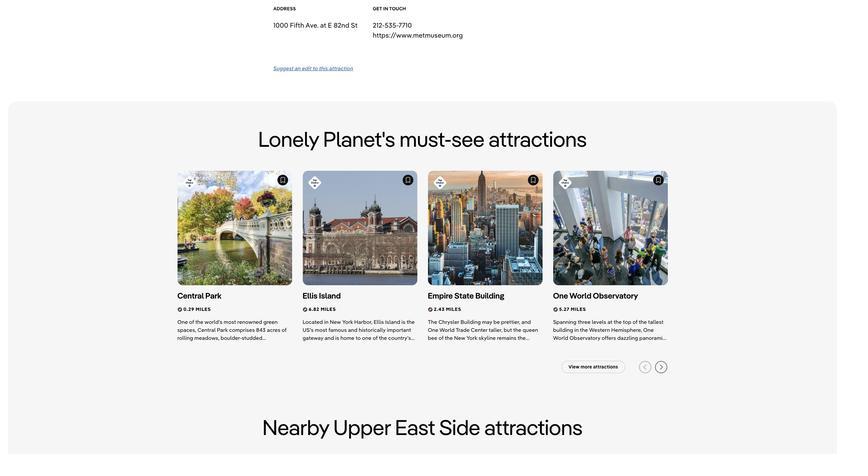 Task type: locate. For each thing, give the bounding box(es) containing it.
fifth
[[290, 21, 304, 29]]

be
[[494, 319, 500, 326]]

3 miles from the left
[[446, 306, 461, 312]]

2 vertical spatial attractions
[[485, 414, 583, 441]]

miles right 6.82
[[321, 306, 336, 312]]

world inside spanning three levels at the top of the tallest building in the western hemisphere, one world observatory offers dazzling panoramic views over manhattan's…
[[553, 335, 568, 342]]

central
[[177, 291, 204, 301], [198, 327, 216, 334]]

and up "home"
[[348, 327, 357, 334]]

world up 5.27 miles
[[570, 291, 591, 301]]

535-
[[385, 21, 399, 29]]

get
[[373, 6, 382, 12]]

ellis inside the located in new york harbor, ellis island is the us's most famous and historically important gateway and is home to one of the country's most moving…
[[374, 319, 384, 326]]

0 horizontal spatial world
[[440, 327, 455, 334]]

park inside one of the world's most renowned green spaces, central park comprises 843 acres of rolling meadows, boulder-studded outcroppings, elm-lined walkways,…
[[217, 327, 228, 334]]

2 horizontal spatial world
[[570, 291, 591, 301]]

0 vertical spatial new
[[330, 319, 341, 326]]

empire down bee
[[428, 343, 445, 350]]

miles up three
[[571, 306, 586, 312]]

harbor,
[[354, 319, 372, 326]]

1 vertical spatial state
[[446, 343, 460, 350]]

new inside the located in new york harbor, ellis island is the us's most famous and historically important gateway and is home to one of the country's most moving…
[[330, 319, 341, 326]]

lined
[[224, 343, 236, 350]]

the left tallest
[[639, 319, 647, 326]]

york
[[342, 319, 353, 326], [467, 335, 477, 342]]

1 vertical spatial attractions
[[593, 364, 618, 370]]

1000 fifth ave. at e 82nd st link
[[273, 21, 358, 29]]

one up panoramic
[[643, 327, 654, 334]]

observatory
[[593, 291, 638, 301], [570, 335, 600, 342]]

see
[[452, 125, 485, 152]]

prettier,
[[501, 319, 520, 326]]

of right one
[[373, 335, 378, 342]]

view more attractions link
[[562, 361, 625, 374]]

center
[[471, 327, 488, 334]]

one world observatory link
[[553, 291, 656, 301]]

at
[[320, 21, 326, 29], [608, 319, 612, 326]]

the left top
[[614, 319, 622, 326]]

and up moving…
[[325, 335, 334, 342]]

spanning three levels at the top of the tallest building in the western hemisphere, one world observatory offers dazzling panoramic views over manhattan's…
[[553, 319, 666, 350]]

1 vertical spatial new
[[454, 335, 465, 342]]

offers
[[602, 335, 616, 342]]

2 empire from the top
[[428, 343, 445, 350]]

0 horizontal spatial at
[[320, 21, 326, 29]]

miles up chrysler
[[446, 306, 461, 312]]

2 vertical spatial world
[[553, 335, 568, 342]]

attraction
[[329, 65, 353, 71]]

central up meadows,
[[198, 327, 216, 334]]

0 vertical spatial central
[[177, 291, 204, 301]]

0 horizontal spatial in
[[324, 319, 329, 326]]

0 horizontal spatial is
[[335, 335, 339, 342]]

new inside the chrysler building may be prettier, and one world trade center taller, but the queen bee of the new york skyline remains the empire state building. nyc…
[[454, 335, 465, 342]]

planet's
[[323, 125, 395, 152]]

in down 6.82 miles
[[324, 319, 329, 326]]

one
[[553, 291, 568, 301], [177, 319, 188, 326], [428, 327, 438, 334], [643, 327, 654, 334]]

world
[[570, 291, 591, 301], [440, 327, 455, 334], [553, 335, 568, 342]]

1 horizontal spatial is
[[402, 319, 405, 326]]

0 horizontal spatial new
[[330, 319, 341, 326]]

1 horizontal spatial and
[[348, 327, 357, 334]]

new up famous
[[330, 319, 341, 326]]

state left building.
[[446, 343, 460, 350]]

1 vertical spatial to
[[356, 335, 361, 342]]

observatory up top
[[593, 291, 638, 301]]

miles down central park
[[196, 306, 211, 312]]

home
[[341, 335, 354, 342]]

one
[[362, 335, 371, 342]]

1 horizontal spatial at
[[608, 319, 612, 326]]

queen
[[523, 327, 538, 334]]

1 vertical spatial at
[[608, 319, 612, 326]]

the chrysler building may be prettier, and one world trade center taller, but the queen bee of the new york skyline remains the empire state building. nyc…
[[428, 319, 538, 350]]

meadows,
[[194, 335, 219, 342]]

1 horizontal spatial in
[[574, 327, 579, 334]]

at left e
[[320, 21, 326, 29]]

central up 0.29
[[177, 291, 204, 301]]

0 vertical spatial ellis
[[303, 291, 318, 301]]

0 vertical spatial and
[[522, 319, 531, 326]]

0 horizontal spatial and
[[325, 335, 334, 342]]

over
[[568, 343, 579, 350]]

1 horizontal spatial york
[[467, 335, 477, 342]]

york up famous
[[342, 319, 353, 326]]

1 vertical spatial observatory
[[570, 335, 600, 342]]

843
[[256, 327, 266, 334]]

1 horizontal spatial new
[[454, 335, 465, 342]]

the down 0.29 miles
[[195, 319, 203, 326]]

may
[[482, 319, 492, 326]]

of right top
[[633, 319, 638, 326]]

0 horizontal spatial york
[[342, 319, 353, 326]]

1000 fifth ave. at e 82nd st
[[273, 21, 358, 29]]

must-
[[400, 125, 452, 152]]

0 vertical spatial observatory
[[593, 291, 638, 301]]

most
[[224, 319, 236, 326], [315, 327, 327, 334], [303, 343, 315, 350]]

in
[[324, 319, 329, 326], [574, 327, 579, 334]]

trade
[[456, 327, 470, 334]]

new york - may 29 : one  world observatory grand opening day on may 29, 2015. it  is open year round. starting may 29th until september 7th from 9 a.m. until midnight image
[[553, 171, 668, 285]]

1 vertical spatial and
[[348, 327, 357, 334]]

studded
[[242, 335, 262, 342]]

building for chrysler
[[461, 319, 481, 326]]

1 vertical spatial park
[[217, 327, 228, 334]]

ellis
[[303, 291, 318, 301], [374, 319, 384, 326]]

is
[[402, 319, 405, 326], [335, 335, 339, 342]]

0.29
[[183, 306, 194, 312]]

most up gateway
[[315, 327, 327, 334]]

world down chrysler
[[440, 327, 455, 334]]

1 horizontal spatial world
[[553, 335, 568, 342]]

east
[[395, 414, 435, 441]]

touch
[[389, 6, 406, 12]]

to left one
[[356, 335, 361, 342]]

0 horizontal spatial to
[[313, 65, 318, 71]]

at for e
[[320, 21, 326, 29]]

edit
[[302, 65, 312, 71]]

tallest
[[648, 319, 664, 326]]

most up "comprises"
[[224, 319, 236, 326]]

hemisphere,
[[611, 327, 642, 334]]

ellis up historically
[[374, 319, 384, 326]]

island up important
[[385, 319, 400, 326]]

1 vertical spatial building
[[461, 319, 481, 326]]

nearby
[[263, 414, 329, 441]]

chrysler
[[439, 319, 459, 326]]

ellis up 6.82
[[303, 291, 318, 301]]

empire
[[428, 291, 453, 301], [428, 343, 445, 350]]

state
[[454, 291, 474, 301], [446, 343, 460, 350]]

of up spaces,
[[189, 319, 194, 326]]

attractions
[[489, 125, 587, 152], [593, 364, 618, 370], [485, 414, 583, 441]]

2.43
[[434, 306, 445, 312]]

most down gateway
[[303, 343, 315, 350]]

0 vertical spatial park
[[205, 291, 222, 301]]

1000
[[273, 21, 288, 29]]

miles for island
[[321, 306, 336, 312]]

at right levels
[[608, 319, 612, 326]]

building
[[475, 291, 504, 301], [461, 319, 481, 326]]

is down famous
[[335, 335, 339, 342]]

2 miles from the left
[[321, 306, 336, 312]]

1 vertical spatial empire
[[428, 343, 445, 350]]

0 vertical spatial in
[[324, 319, 329, 326]]

1 vertical spatial central
[[198, 327, 216, 334]]

park up 0.29 miles
[[205, 291, 222, 301]]

1 horizontal spatial ellis
[[374, 319, 384, 326]]

1 horizontal spatial to
[[356, 335, 361, 342]]

1 vertical spatial ellis
[[374, 319, 384, 326]]

one up 5.27
[[553, 291, 568, 301]]

0 vertical spatial york
[[342, 319, 353, 326]]

in down three
[[574, 327, 579, 334]]

0 horizontal spatial island
[[319, 291, 341, 301]]

bee
[[428, 335, 437, 342]]

central inside one of the world's most renowned green spaces, central park comprises 843 acres of rolling meadows, boulder-studded outcroppings, elm-lined walkways,…
[[198, 327, 216, 334]]

0 vertical spatial at
[[320, 21, 326, 29]]

2.43 miles
[[434, 306, 461, 312]]

but
[[504, 327, 512, 334]]

the down the queen on the bottom
[[518, 335, 526, 342]]

0 vertical spatial island
[[319, 291, 341, 301]]

upper
[[333, 414, 391, 441]]

and up the queen on the bottom
[[522, 319, 531, 326]]

new down trade
[[454, 335, 465, 342]]

building up may
[[475, 291, 504, 301]]

4 miles from the left
[[571, 306, 586, 312]]

at inside spanning three levels at the top of the tallest building in the western hemisphere, one world observatory offers dazzling panoramic views over manhattan's…
[[608, 319, 612, 326]]

york up building.
[[467, 335, 477, 342]]

building inside the chrysler building may be prettier, and one world trade center taller, but the queen bee of the new york skyline remains the empire state building. nyc…
[[461, 319, 481, 326]]

of right acres
[[282, 327, 287, 334]]

nyc…
[[484, 343, 499, 350]]

1 horizontal spatial island
[[385, 319, 400, 326]]

this
[[319, 65, 328, 71]]

1 vertical spatial world
[[440, 327, 455, 334]]

one up bee
[[428, 327, 438, 334]]

state up 2.43 miles in the bottom right of the page
[[454, 291, 474, 301]]

of right bee
[[439, 335, 444, 342]]

1 vertical spatial in
[[574, 327, 579, 334]]

park up boulder- on the left bottom
[[217, 327, 228, 334]]

empire up 2.43
[[428, 291, 453, 301]]

one world observatory
[[553, 291, 638, 301]]

island up 6.82 miles
[[319, 291, 341, 301]]

to left this
[[313, 65, 318, 71]]

is up important
[[402, 319, 405, 326]]

of
[[189, 319, 194, 326], [633, 319, 638, 326], [282, 327, 287, 334], [373, 335, 378, 342], [439, 335, 444, 342]]

lonely planet's must-see attractions
[[258, 125, 587, 152]]

2 horizontal spatial and
[[522, 319, 531, 326]]

0 vertical spatial most
[[224, 319, 236, 326]]

rolling
[[177, 335, 193, 342]]

0 vertical spatial empire
[[428, 291, 453, 301]]

0 vertical spatial building
[[475, 291, 504, 301]]

1 vertical spatial island
[[385, 319, 400, 326]]

world up views
[[553, 335, 568, 342]]

0 vertical spatial attractions
[[489, 125, 587, 152]]

1 miles from the left
[[196, 306, 211, 312]]

1 vertical spatial york
[[467, 335, 477, 342]]

taller,
[[489, 327, 502, 334]]

one up spaces,
[[177, 319, 188, 326]]

building up trade
[[461, 319, 481, 326]]

the
[[195, 319, 203, 326], [407, 319, 415, 326], [614, 319, 622, 326], [639, 319, 647, 326], [513, 327, 521, 334], [580, 327, 588, 334], [379, 335, 387, 342], [445, 335, 453, 342], [518, 335, 526, 342]]

6.82 miles
[[309, 306, 336, 312]]

park
[[205, 291, 222, 301], [217, 327, 228, 334]]

observatory up over
[[570, 335, 600, 342]]

attractions for nearby upper east side attractions
[[485, 414, 583, 441]]

the down chrysler
[[445, 335, 453, 342]]

historically
[[359, 327, 386, 334]]

to
[[313, 65, 318, 71], [356, 335, 361, 342]]

https://www.metmuseum.org link
[[373, 31, 463, 39]]



Task type: describe. For each thing, give the bounding box(es) containing it.
green
[[263, 319, 278, 326]]

of inside spanning three levels at the top of the tallest building in the western hemisphere, one world observatory offers dazzling panoramic views over manhattan's…
[[633, 319, 638, 326]]

in
[[383, 6, 388, 12]]

levels
[[592, 319, 606, 326]]

building.
[[461, 343, 482, 350]]

important
[[387, 327, 411, 334]]

suggest
[[273, 65, 294, 71]]

one inside spanning three levels at the top of the tallest building in the western hemisphere, one world observatory offers dazzling panoramic views over manhattan's…
[[643, 327, 654, 334]]

5.27 miles
[[559, 306, 586, 312]]

empire inside the chrysler building may be prettier, and one world trade center taller, but the queen bee of the new york skyline remains the empire state building. nyc…
[[428, 343, 445, 350]]

island inside the located in new york harbor, ellis island is the us's most famous and historically important gateway and is home to one of the country's most moving…
[[385, 319, 400, 326]]

empire state building
[[428, 291, 504, 301]]

the
[[428, 319, 437, 326]]

0 vertical spatial world
[[570, 291, 591, 301]]

manhattan's…
[[580, 343, 614, 350]]

views
[[553, 343, 567, 350]]

building for state
[[475, 291, 504, 301]]

acres
[[267, 327, 280, 334]]

nearby upper east side attractions
[[263, 414, 583, 441]]

ellis island
[[303, 291, 341, 301]]

top
[[623, 319, 631, 326]]

one inside the chrysler building may be prettier, and one world trade center taller, but the queen bee of the new york skyline remains the empire state building. nyc…
[[428, 327, 438, 334]]

suggest an edit to this attraction
[[273, 65, 353, 71]]

comprises
[[229, 327, 255, 334]]

previous slide image
[[638, 361, 652, 374]]

212-535-7710 link
[[373, 21, 412, 29]]

us's
[[303, 327, 314, 334]]

park inside central park link
[[205, 291, 222, 301]]

island inside ellis island link
[[319, 291, 341, 301]]

gateway
[[303, 335, 323, 342]]

0 horizontal spatial ellis
[[303, 291, 318, 301]]

remains
[[497, 335, 516, 342]]

attractions inside 'view more attractions' link
[[593, 364, 618, 370]]

central park link
[[177, 291, 281, 301]]

7710
[[399, 21, 412, 29]]

one inside one of the world's most renowned green spaces, central park comprises 843 acres of rolling meadows, boulder-studded outcroppings, elm-lined walkways,…
[[177, 319, 188, 326]]

2 vertical spatial and
[[325, 335, 334, 342]]

world's
[[205, 319, 222, 326]]

view
[[569, 364, 580, 370]]

elm-
[[213, 343, 224, 350]]

view more attractions
[[569, 364, 618, 370]]

ave.
[[306, 21, 319, 29]]

0 vertical spatial state
[[454, 291, 474, 301]]

boulder-
[[221, 335, 242, 342]]

at for the
[[608, 319, 612, 326]]

5.27
[[559, 306, 570, 312]]

and inside the chrysler building may be prettier, and one world trade center taller, but the queen bee of the new york skyline remains the empire state building. nyc…
[[522, 319, 531, 326]]

miles for state
[[446, 306, 461, 312]]

in inside spanning three levels at the top of the tallest building in the western hemisphere, one world observatory offers dazzling panoramic views over manhattan's…
[[574, 327, 579, 334]]

st
[[351, 21, 358, 29]]

suggest an edit to this attraction link
[[273, 65, 353, 71]]

the up important
[[407, 319, 415, 326]]

the right but
[[513, 327, 521, 334]]

walkways,…
[[238, 343, 266, 350]]

address
[[273, 6, 296, 12]]

212-535-7710 https://www.metmuseum.org
[[373, 21, 463, 39]]

moving…
[[316, 343, 338, 350]]

beautiful view of manhattan during a summer sunset image
[[428, 171, 543, 285]]

most inside one of the world's most renowned green spaces, central park comprises 843 acres of rolling meadows, boulder-studded outcroppings, elm-lined walkways,…
[[224, 319, 236, 326]]

6.82
[[309, 306, 319, 312]]

212-
[[373, 21, 385, 29]]

located
[[303, 319, 323, 326]]

attractions for lonely planet's must-see attractions
[[489, 125, 587, 152]]

panoramic
[[639, 335, 666, 342]]

ellis island link
[[303, 291, 406, 301]]

0 vertical spatial to
[[313, 65, 318, 71]]

spaces,
[[177, 327, 196, 334]]

more
[[581, 364, 592, 370]]

renowned
[[237, 319, 262, 326]]

york inside the located in new york harbor, ellis island is the us's most famous and historically important gateway and is home to one of the country's most moving…
[[342, 319, 353, 326]]

miles for park
[[196, 306, 211, 312]]

observatory inside spanning three levels at the top of the tallest building in the western hemisphere, one world observatory offers dazzling panoramic views over manhattan's…
[[570, 335, 600, 342]]

in inside the located in new york harbor, ellis island is the us's most famous and historically important gateway and is home to one of the country's most moving…
[[324, 319, 329, 326]]

world inside the chrysler building may be prettier, and one world trade center taller, but the queen bee of the new york skyline remains the empire state building. nyc…
[[440, 327, 455, 334]]

of inside the chrysler building may be prettier, and one world trade center taller, but the queen bee of the new york skyline remains the empire state building. nyc…
[[439, 335, 444, 342]]

famous
[[329, 327, 347, 334]]

empire state building link
[[428, 291, 531, 301]]

country's
[[388, 335, 411, 342]]

state inside the chrysler building may be prettier, and one world trade center taller, but the queen bee of the new york skyline remains the empire state building. nyc…
[[446, 343, 460, 350]]

skyline
[[479, 335, 496, 342]]

october 2015: visitors paddle in boats near a bridge at central park.. image
[[177, 171, 292, 285]]

next slide image
[[654, 361, 668, 374]]

ellis island and the immigration museum image
[[303, 171, 417, 285]]

miles for world
[[571, 306, 586, 312]]

western
[[589, 327, 610, 334]]

of inside the located in new york harbor, ellis island is the us's most famous and historically important gateway and is home to one of the country's most moving…
[[373, 335, 378, 342]]

1 empire from the top
[[428, 291, 453, 301]]

0.29 miles
[[183, 306, 211, 312]]

spanning
[[553, 319, 577, 326]]

located in new york harbor, ellis island is the us's most famous and historically important gateway and is home to one of the country's most moving…
[[303, 319, 415, 350]]

2 vertical spatial most
[[303, 343, 315, 350]]

1 vertical spatial most
[[315, 327, 327, 334]]

the inside one of the world's most renowned green spaces, central park comprises 843 acres of rolling meadows, boulder-studded outcroppings, elm-lined walkways,…
[[195, 319, 203, 326]]

three
[[578, 319, 591, 326]]

1 vertical spatial is
[[335, 335, 339, 342]]

0 vertical spatial is
[[402, 319, 405, 326]]

building
[[553, 327, 573, 334]]

side
[[439, 414, 480, 441]]

https://www.metmuseum.org
[[373, 31, 463, 39]]

to inside the located in new york harbor, ellis island is the us's most famous and historically important gateway and is home to one of the country's most moving…
[[356, 335, 361, 342]]

82nd
[[334, 21, 349, 29]]

york inside the chrysler building may be prettier, and one world trade center taller, but the queen bee of the new york skyline remains the empire state building. nyc…
[[467, 335, 477, 342]]

the down historically
[[379, 335, 387, 342]]

e
[[328, 21, 332, 29]]

the down three
[[580, 327, 588, 334]]

get in touch
[[373, 6, 406, 12]]



Task type: vqa. For each thing, say whether or not it's contained in the screenshot.
the Ave.
yes



